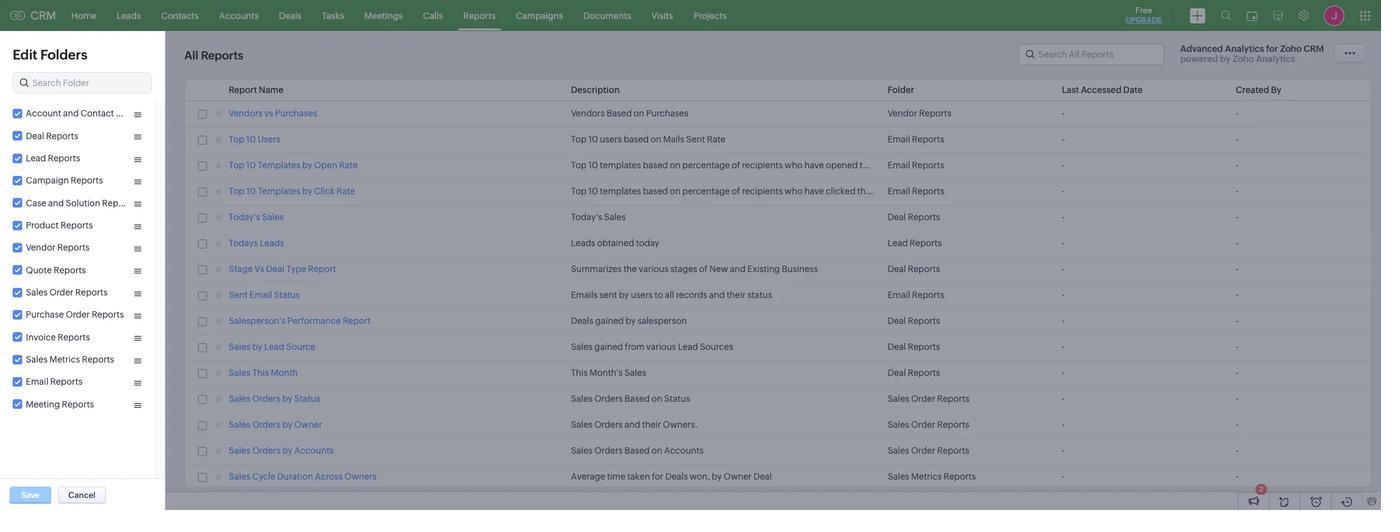 Task type: vqa. For each thing, say whether or not it's contained in the screenshot.


Task type: describe. For each thing, give the bounding box(es) containing it.
0 horizontal spatial metrics
[[49, 355, 80, 365]]

analytics up created
[[1225, 44, 1264, 54]]

email for top 10 templates based on percentage of recipients who have clicked the email
[[888, 186, 910, 196]]

sales orders by accounts link
[[229, 446, 334, 458]]

last accessed date
[[1062, 85, 1143, 95]]

percentage for opened
[[683, 160, 730, 170]]

campaigns link
[[506, 0, 573, 31]]

business
[[782, 264, 818, 274]]

by right won,
[[712, 472, 722, 482]]

quote reports
[[26, 265, 86, 276]]

sales by lead source
[[229, 342, 316, 352]]

status down stage vs deal type report link
[[274, 290, 300, 300]]

top 10 templates by open rate link
[[229, 160, 358, 172]]

0 vertical spatial lead reports
[[26, 153, 80, 164]]

folder
[[888, 85, 915, 95]]

calls link
[[413, 0, 453, 31]]

invoice reports
[[26, 333, 90, 343]]

time
[[607, 472, 626, 482]]

upgrade
[[1126, 16, 1162, 25]]

today's inside the 'today's sales' 'link'
[[229, 212, 260, 222]]

projects link
[[684, 0, 737, 31]]

status up owners.
[[664, 394, 690, 404]]

all
[[184, 49, 198, 62]]

report inside stage vs deal type report link
[[308, 264, 336, 274]]

by left click
[[302, 186, 312, 196]]

0 vertical spatial vendor
[[888, 108, 918, 119]]

todays
[[229, 238, 258, 248]]

click
[[314, 186, 335, 196]]

meeting
[[26, 400, 60, 410]]

top for top 10 templates by open rate
[[229, 160, 244, 170]]

leads link
[[107, 0, 151, 31]]

by up duration at the bottom of page
[[282, 446, 293, 456]]

edit folders
[[13, 47, 88, 63]]

folders
[[40, 47, 88, 63]]

2 vertical spatial deals
[[665, 472, 688, 482]]

sources
[[700, 342, 734, 352]]

salesperson
[[638, 316, 687, 326]]

taken
[[627, 472, 650, 482]]

recipients for opened
[[742, 160, 783, 170]]

profile element
[[1317, 0, 1352, 31]]

0 horizontal spatial accounts
[[219, 10, 259, 21]]

1 horizontal spatial vendor reports
[[888, 108, 952, 119]]

stage vs deal type report link
[[229, 264, 336, 276]]

owners
[[345, 472, 377, 482]]

templates for click
[[258, 186, 300, 196]]

orders for sales orders by status
[[252, 394, 281, 404]]

top 10 users
[[229, 134, 281, 144]]

order for sales orders by accounts
[[911, 446, 936, 456]]

10 for top 10 templates by click rate
[[246, 186, 256, 196]]

last
[[1062, 85, 1079, 95]]

rate for top 10 templates based on percentage of recipients who have opened the email
[[339, 160, 358, 170]]

by down month
[[282, 394, 293, 404]]

contacts
[[161, 10, 199, 21]]

top 10 users based on mails sent rate
[[571, 134, 726, 144]]

by down salesperson's
[[252, 342, 262, 352]]

stage
[[229, 264, 253, 274]]

orders for sales orders by accounts
[[252, 446, 281, 456]]

templates for top 10 templates based on percentage of recipients who have clicked the email
[[600, 186, 641, 196]]

created by
[[1236, 85, 1282, 95]]

top for top 10 templates based on percentage of recipients who have clicked the email
[[571, 186, 587, 196]]

product reports
[[26, 221, 93, 231]]

orders for sales orders by owner
[[252, 420, 281, 430]]

tasks
[[322, 10, 344, 21]]

vs
[[264, 108, 273, 119]]

email for top 10 templates based on percentage of recipients who have opened the email
[[875, 160, 897, 170]]

1 vertical spatial vendor
[[26, 243, 56, 253]]

status down month
[[294, 394, 320, 404]]

documents link
[[573, 0, 642, 31]]

month
[[271, 368, 298, 378]]

1 vertical spatial sent
[[229, 290, 248, 300]]

to
[[655, 290, 663, 300]]

1 horizontal spatial sales metrics reports
[[888, 472, 976, 482]]

leads inside 'link'
[[260, 238, 284, 248]]

this inside sales this month link
[[252, 368, 269, 378]]

advanced analytics for zoho crm powered by zoho analytics
[[1181, 44, 1324, 64]]

summarizes the various stages of new and existing business
[[571, 264, 818, 274]]

deal reports for sales gained from various lead sources
[[888, 342, 940, 352]]

calls
[[423, 10, 443, 21]]

cycle
[[252, 472, 276, 482]]

for inside advanced analytics for zoho crm powered by zoho analytics
[[1266, 44, 1279, 54]]

quote
[[26, 265, 52, 276]]

new
[[710, 264, 728, 274]]

top 10 templates by open rate
[[229, 160, 358, 170]]

projects
[[694, 10, 727, 21]]

stages
[[671, 264, 698, 274]]

and right records
[[709, 290, 725, 300]]

salesperson's performance report
[[229, 316, 371, 326]]

deal reports for today's sales
[[888, 212, 940, 222]]

top 10 templates based on percentage of recipients who have opened the email
[[571, 160, 897, 170]]

vendors for vendors vs purchases
[[229, 108, 263, 119]]

home link
[[61, 0, 107, 31]]

month's
[[590, 368, 623, 378]]

sales orders by owner link
[[229, 420, 322, 432]]

deals gained by salesperson
[[571, 316, 687, 326]]

sales cycle duration across owners link
[[229, 472, 377, 484]]

top 10 users link
[[229, 134, 281, 146]]

across
[[315, 472, 343, 482]]

based for top 10 users based on mails sent rate
[[624, 134, 649, 144]]

contact
[[81, 109, 114, 119]]

top for top 10 users
[[229, 134, 244, 144]]

and left contact
[[63, 109, 79, 119]]

today's sales link
[[229, 212, 284, 224]]

1 today's sales from the left
[[229, 212, 284, 222]]

top 10 templates by click rate link
[[229, 186, 355, 198]]

this month's sales
[[571, 368, 646, 378]]

sales orders by accounts
[[229, 446, 334, 456]]

order for sales orders by owner
[[911, 420, 936, 430]]

account and contact reports
[[26, 109, 148, 119]]

email for top 10 users based on mails sent rate
[[888, 134, 910, 144]]

Search Folder text field
[[13, 73, 151, 93]]

product
[[26, 221, 59, 231]]

reports link
[[453, 0, 506, 31]]

percentage for clicked
[[683, 186, 730, 196]]

duration
[[277, 472, 313, 482]]

emails
[[571, 290, 598, 300]]

10 for top 10 templates by open rate
[[246, 160, 256, 170]]

case and solution reports
[[26, 198, 134, 208]]

and down sales orders based on status
[[625, 420, 640, 430]]

1 vertical spatial various
[[646, 342, 676, 352]]

have for opened
[[805, 160, 824, 170]]

from
[[625, 342, 645, 352]]

email reports for top 10 templates based on percentage of recipients who have clicked the email
[[888, 186, 945, 196]]

by inside advanced analytics for zoho crm powered by zoho analytics
[[1220, 54, 1231, 64]]

sales orders based on accounts
[[571, 446, 704, 456]]

leads for leads
[[117, 10, 141, 21]]

deal reports for this month's sales
[[888, 368, 940, 378]]

sales orders by status link
[[229, 394, 320, 406]]

purchase order reports
[[26, 310, 124, 320]]

0 vertical spatial users
[[600, 134, 622, 144]]

2 this from the left
[[571, 368, 588, 378]]

sales orders by status
[[229, 394, 320, 404]]

top for top 10 templates based on percentage of recipients who have opened the email
[[571, 160, 587, 170]]

email reports for emails sent by users to all records and their status
[[888, 290, 945, 300]]

templates for open
[[258, 160, 300, 170]]

date
[[1124, 85, 1143, 95]]

0 vertical spatial their
[[727, 290, 746, 300]]

email for top 10 templates based on percentage of recipients who have opened the email
[[888, 160, 910, 170]]

sent
[[600, 290, 617, 300]]

purchase
[[26, 310, 64, 320]]

sales cycle duration across owners
[[229, 472, 377, 482]]

visits
[[652, 10, 673, 21]]

1 horizontal spatial lead reports
[[888, 238, 942, 248]]

sales by lead source link
[[229, 342, 316, 354]]

by right sent
[[619, 290, 629, 300]]

gained for sales
[[595, 342, 623, 352]]

clicked
[[826, 186, 856, 196]]

today
[[636, 238, 660, 248]]

summarizes
[[571, 264, 622, 274]]

by left open
[[302, 160, 312, 170]]

templates for top 10 templates based on percentage of recipients who have opened the email
[[600, 160, 641, 170]]



Task type: locate. For each thing, give the bounding box(es) containing it.
zoho up created by
[[1281, 44, 1302, 54]]

deal reports for summarizes the various stages of new and existing business
[[888, 264, 940, 274]]

deals left won,
[[665, 472, 688, 482]]

0 vertical spatial email
[[875, 160, 897, 170]]

vendors vs purchases
[[229, 108, 317, 119]]

case
[[26, 198, 46, 208]]

1 horizontal spatial today's
[[571, 212, 603, 222]]

meeting reports
[[26, 400, 94, 410]]

stage vs deal type report
[[229, 264, 336, 274]]

1 vertical spatial users
[[631, 290, 653, 300]]

sales gained from various lead sources
[[571, 342, 734, 352]]

purchases up the mails
[[646, 108, 689, 119]]

all reports
[[184, 49, 243, 62]]

edit
[[13, 47, 37, 63]]

this left month
[[252, 368, 269, 378]]

vendors down description
[[571, 108, 605, 119]]

users
[[600, 134, 622, 144], [631, 290, 653, 300]]

1 horizontal spatial metrics
[[911, 472, 942, 482]]

cancel button
[[58, 487, 106, 504]]

top for top 10 templates by click rate
[[229, 186, 244, 196]]

sales order reports for sales orders and their owners.
[[888, 420, 970, 430]]

1 vertical spatial sales metrics reports
[[888, 472, 976, 482]]

of for opened
[[732, 160, 740, 170]]

gained
[[595, 316, 624, 326], [595, 342, 623, 352]]

records
[[676, 290, 707, 300]]

deals left tasks
[[279, 10, 302, 21]]

percentage up top 10 templates based on percentage of recipients who have clicked the email
[[683, 160, 730, 170]]

0 horizontal spatial today's
[[229, 212, 260, 222]]

owner right won,
[[724, 472, 752, 482]]

1 horizontal spatial owner
[[724, 472, 752, 482]]

for right taken
[[652, 472, 664, 482]]

rate right click
[[337, 186, 355, 196]]

leads up "summarizes"
[[571, 238, 595, 248]]

vendor down folder
[[888, 108, 918, 119]]

tasks link
[[312, 0, 354, 31]]

Search All Reports text field
[[1020, 44, 1164, 65]]

the right clicked
[[858, 186, 871, 196]]

reports
[[463, 10, 496, 21], [201, 49, 243, 62], [919, 108, 952, 119], [116, 109, 148, 119], [46, 131, 78, 141], [912, 134, 945, 144], [48, 153, 80, 164], [912, 160, 945, 170], [71, 176, 103, 186], [912, 186, 945, 196], [102, 198, 134, 208], [908, 212, 940, 222], [61, 221, 93, 231], [910, 238, 942, 248], [57, 243, 90, 253], [908, 264, 940, 274], [54, 265, 86, 276], [75, 288, 108, 298], [912, 290, 945, 300], [92, 310, 124, 320], [908, 316, 940, 326], [58, 333, 90, 343], [908, 342, 940, 352], [82, 355, 114, 365], [908, 368, 940, 378], [50, 377, 83, 387], [937, 394, 970, 404], [62, 400, 94, 410], [937, 420, 970, 430], [937, 446, 970, 456], [944, 472, 976, 482]]

report right performance
[[343, 316, 371, 326]]

sales
[[262, 212, 284, 222], [604, 212, 626, 222], [26, 288, 48, 298], [229, 342, 251, 352], [571, 342, 593, 352], [26, 355, 48, 365], [229, 368, 251, 378], [625, 368, 646, 378], [229, 394, 251, 404], [571, 394, 593, 404], [888, 394, 910, 404], [229, 420, 251, 430], [571, 420, 593, 430], [888, 420, 910, 430], [229, 446, 251, 456], [571, 446, 593, 456], [888, 446, 910, 456], [229, 472, 251, 482], [888, 472, 910, 482]]

1 vertical spatial for
[[652, 472, 664, 482]]

their left owners.
[[642, 420, 661, 430]]

2 templates from the top
[[258, 186, 300, 196]]

0 horizontal spatial vendor reports
[[26, 243, 90, 253]]

opened
[[826, 160, 858, 170]]

1 vertical spatial of
[[732, 186, 740, 196]]

0 vertical spatial who
[[785, 160, 803, 170]]

accounts down owners.
[[664, 446, 704, 456]]

10 down top 10 users based on mails sent rate
[[589, 160, 598, 170]]

10 for top 10 templates based on percentage of recipients who have opened the email
[[589, 160, 598, 170]]

0 vertical spatial based
[[607, 108, 632, 119]]

10 for top 10 users
[[246, 134, 256, 144]]

0 vertical spatial percentage
[[683, 160, 730, 170]]

who for opened
[[785, 160, 803, 170]]

1 vertical spatial recipients
[[742, 186, 783, 196]]

rate inside top 10 templates by open rate link
[[339, 160, 358, 170]]

description
[[571, 85, 620, 95]]

2 vertical spatial based
[[643, 186, 668, 196]]

10 for top 10 templates based on percentage of recipients who have clicked the email
[[589, 186, 598, 196]]

report right type
[[308, 264, 336, 274]]

1 horizontal spatial for
[[1266, 44, 1279, 54]]

2 recipients from the top
[[742, 186, 783, 196]]

cancel
[[68, 491, 96, 501]]

0 horizontal spatial their
[[642, 420, 661, 430]]

0 horizontal spatial vendors
[[229, 108, 263, 119]]

sales order reports for sales orders based on status
[[888, 394, 970, 404]]

account
[[26, 109, 61, 119]]

accounts up all reports
[[219, 10, 259, 21]]

2 vendors from the left
[[571, 108, 605, 119]]

by
[[1220, 54, 1231, 64], [1271, 85, 1282, 95], [302, 160, 312, 170], [302, 186, 312, 196], [619, 290, 629, 300], [626, 316, 636, 326], [252, 342, 262, 352], [282, 394, 293, 404], [282, 420, 293, 430], [282, 446, 293, 456], [712, 472, 722, 482]]

0 vertical spatial rate
[[707, 134, 726, 144]]

leads right home
[[117, 10, 141, 21]]

analytics
[[1225, 44, 1264, 54], [1256, 54, 1296, 64]]

email reports
[[888, 134, 945, 144], [888, 160, 945, 170], [888, 186, 945, 196], [888, 290, 945, 300], [26, 377, 83, 387]]

2 purchases from the left
[[646, 108, 689, 119]]

0 vertical spatial owner
[[294, 420, 322, 430]]

home
[[71, 10, 96, 21]]

and right new
[[730, 264, 746, 274]]

visits link
[[642, 0, 684, 31]]

report left the name
[[229, 85, 257, 95]]

1 templates from the top
[[258, 160, 300, 170]]

0 horizontal spatial report
[[229, 85, 257, 95]]

solution
[[66, 198, 100, 208]]

report name
[[229, 85, 284, 95]]

1 who from the top
[[785, 160, 803, 170]]

vendor reports
[[888, 108, 952, 119], [26, 243, 90, 253]]

by right powered
[[1220, 54, 1231, 64]]

1 vertical spatial lead reports
[[888, 238, 942, 248]]

email for top 10 templates based on percentage of recipients who have clicked the email
[[873, 186, 895, 196]]

their left status
[[727, 290, 746, 300]]

deal reports
[[26, 131, 78, 141], [888, 212, 940, 222], [888, 264, 940, 274], [888, 316, 940, 326], [888, 342, 940, 352], [888, 368, 940, 378]]

and right case
[[48, 198, 64, 208]]

1 horizontal spatial crm
[[1304, 44, 1324, 54]]

based for status
[[625, 394, 650, 404]]

1 vertical spatial rate
[[339, 160, 358, 170]]

salesperson's performance report link
[[229, 316, 371, 328]]

0 vertical spatial recipients
[[742, 160, 783, 170]]

0 horizontal spatial this
[[252, 368, 269, 378]]

2 today's sales from the left
[[571, 212, 626, 222]]

recipients
[[742, 160, 783, 170], [742, 186, 783, 196]]

1 horizontal spatial vendor
[[888, 108, 918, 119]]

orders down this month's sales on the left of the page
[[595, 394, 623, 404]]

of down top 10 templates based on percentage of recipients who have opened the email
[[732, 186, 740, 196]]

0 horizontal spatial leads
[[117, 10, 141, 21]]

crm down profile element
[[1304, 44, 1324, 54]]

rate right open
[[339, 160, 358, 170]]

0 horizontal spatial deals
[[279, 10, 302, 21]]

1 horizontal spatial users
[[631, 290, 653, 300]]

0 vertical spatial gained
[[595, 316, 624, 326]]

10 down 'top 10 users' link
[[246, 160, 256, 170]]

orders for sales orders based on accounts
[[595, 446, 623, 456]]

status
[[748, 290, 772, 300]]

who left opened
[[785, 160, 803, 170]]

various
[[639, 264, 669, 274], [646, 342, 676, 352]]

1 horizontal spatial vendors
[[571, 108, 605, 119]]

documents
[[584, 10, 631, 21]]

vendor reports down folder
[[888, 108, 952, 119]]

10 for top 10 users based on mails sent rate
[[589, 134, 598, 144]]

1 have from the top
[[805, 160, 824, 170]]

orders up time
[[595, 446, 623, 456]]

emails sent by users to all records and their status
[[571, 290, 772, 300]]

based down description
[[607, 108, 632, 119]]

percentage down top 10 templates based on percentage of recipients who have opened the email
[[683, 186, 730, 196]]

0 horizontal spatial owner
[[294, 420, 322, 430]]

sent email status link
[[229, 290, 300, 302]]

leads obtained today
[[571, 238, 660, 248]]

1 recipients from the top
[[742, 160, 783, 170]]

1 vertical spatial email
[[873, 186, 895, 196]]

by up sales orders by accounts
[[282, 420, 293, 430]]

2 vertical spatial report
[[343, 316, 371, 326]]

orders down sales orders by status link
[[252, 420, 281, 430]]

0 vertical spatial metrics
[[49, 355, 80, 365]]

today's
[[229, 212, 260, 222], [571, 212, 603, 222]]

email for emails sent by users to all records and their status
[[888, 290, 910, 300]]

1 vertical spatial vendor reports
[[26, 243, 90, 253]]

crm inside advanced analytics for zoho crm powered by zoho analytics
[[1304, 44, 1324, 54]]

2 who from the top
[[785, 186, 803, 196]]

0 vertical spatial templates
[[258, 160, 300, 170]]

email
[[888, 134, 910, 144], [888, 160, 910, 170], [888, 186, 910, 196], [250, 290, 272, 300], [888, 290, 910, 300], [26, 377, 48, 387]]

deals down emails
[[571, 316, 594, 326]]

1 horizontal spatial today's sales
[[571, 212, 626, 222]]

1 vertical spatial owner
[[724, 472, 752, 482]]

sent email status
[[229, 290, 300, 300]]

email reports for top 10 templates based on percentage of recipients who have opened the email
[[888, 160, 945, 170]]

who for clicked
[[785, 186, 803, 196]]

email right clicked
[[873, 186, 895, 196]]

meetings link
[[354, 0, 413, 31]]

profile image
[[1324, 5, 1345, 26]]

0 vertical spatial report
[[229, 85, 257, 95]]

deals link
[[269, 0, 312, 31]]

sent right the mails
[[686, 134, 705, 144]]

todays leads link
[[229, 238, 284, 250]]

1 horizontal spatial zoho
[[1281, 44, 1302, 54]]

by up "from"
[[626, 316, 636, 326]]

campaign
[[26, 176, 69, 186]]

1 vertical spatial deals
[[571, 316, 594, 326]]

mails
[[663, 134, 685, 144]]

the for opened
[[860, 160, 873, 170]]

source
[[286, 342, 316, 352]]

1 vertical spatial templates
[[600, 186, 641, 196]]

crm link
[[10, 9, 56, 22]]

deals for deals
[[279, 10, 302, 21]]

0 vertical spatial various
[[639, 264, 669, 274]]

top 10 templates by click rate
[[229, 186, 355, 196]]

10 left the users
[[246, 134, 256, 144]]

vs
[[255, 264, 264, 274]]

2 horizontal spatial deals
[[665, 472, 688, 482]]

campaign reports
[[26, 176, 103, 186]]

analytics up created by
[[1256, 54, 1296, 64]]

1 horizontal spatial their
[[727, 290, 746, 300]]

1 horizontal spatial this
[[571, 368, 588, 378]]

by right created
[[1271, 85, 1282, 95]]

1 vertical spatial based
[[625, 394, 650, 404]]

today's sales up leads obtained today
[[571, 212, 626, 222]]

1 vertical spatial the
[[858, 186, 871, 196]]

0 vertical spatial sales metrics reports
[[26, 355, 114, 365]]

orders up cycle
[[252, 446, 281, 456]]

templates down the users
[[258, 160, 300, 170]]

2 horizontal spatial report
[[343, 316, 371, 326]]

10 up the 'today's sales' 'link'
[[246, 186, 256, 196]]

2 vertical spatial the
[[624, 264, 637, 274]]

1 vertical spatial based
[[643, 160, 668, 170]]

0 vertical spatial templates
[[600, 160, 641, 170]]

1 horizontal spatial sent
[[686, 134, 705, 144]]

email right opened
[[875, 160, 897, 170]]

1 vendors from the left
[[229, 108, 263, 119]]

based for top 10 templates based on percentage of recipients who have opened the email
[[643, 160, 668, 170]]

purchases
[[275, 108, 317, 119], [646, 108, 689, 119]]

users left to
[[631, 290, 653, 300]]

who left clicked
[[785, 186, 803, 196]]

0 horizontal spatial sent
[[229, 290, 248, 300]]

zoho up created
[[1233, 54, 1255, 64]]

name
[[259, 85, 284, 95]]

performance
[[287, 316, 341, 326]]

1 vertical spatial report
[[308, 264, 336, 274]]

0 vertical spatial of
[[732, 160, 740, 170]]

salesperson's
[[229, 316, 286, 326]]

2 horizontal spatial accounts
[[664, 446, 704, 456]]

deals for deals gained by salesperson
[[571, 316, 594, 326]]

deal reports for deals gained by salesperson
[[888, 316, 940, 326]]

the right opened
[[860, 160, 873, 170]]

lead
[[26, 153, 46, 164], [888, 238, 908, 248], [264, 342, 284, 352], [678, 342, 698, 352]]

crm up edit folders at the top left
[[30, 9, 56, 22]]

1 purchases from the left
[[275, 108, 317, 119]]

recipients up top 10 templates based on percentage of recipients who have clicked the email
[[742, 160, 783, 170]]

deals
[[279, 10, 302, 21], [571, 316, 594, 326], [665, 472, 688, 482]]

leads for leads obtained today
[[571, 238, 595, 248]]

based for accounts
[[625, 446, 650, 456]]

2 horizontal spatial leads
[[571, 238, 595, 248]]

1 vertical spatial metrics
[[911, 472, 942, 482]]

10 down vendors based on purchases
[[589, 134, 598, 144]]

10 up leads obtained today
[[589, 186, 598, 196]]

rate for top 10 templates based on percentage of recipients who have clicked the email
[[337, 186, 355, 196]]

0 vertical spatial vendor reports
[[888, 108, 952, 119]]

orders for sales orders based on status
[[595, 394, 623, 404]]

2 today's from the left
[[571, 212, 603, 222]]

2 vertical spatial of
[[699, 264, 708, 274]]

gained left "from"
[[595, 342, 623, 352]]

0 horizontal spatial zoho
[[1233, 54, 1255, 64]]

2 percentage from the top
[[683, 186, 730, 196]]

powered
[[1181, 54, 1218, 64]]

based up taken
[[625, 446, 650, 456]]

lead reports
[[26, 153, 80, 164], [888, 238, 942, 248]]

1 vertical spatial who
[[785, 186, 803, 196]]

orders down sales orders based on status
[[595, 420, 623, 430]]

have for clicked
[[805, 186, 824, 196]]

0 vertical spatial for
[[1266, 44, 1279, 54]]

sent down stage
[[229, 290, 248, 300]]

lead inside sales by lead source link
[[264, 342, 284, 352]]

vendor down product at the top of the page
[[26, 243, 56, 253]]

recipients for clicked
[[742, 186, 783, 196]]

based for top 10 templates based on percentage of recipients who have clicked the email
[[643, 186, 668, 196]]

rate inside top 10 templates by click rate link
[[337, 186, 355, 196]]

sales order reports for sales orders based on accounts
[[888, 446, 970, 456]]

who
[[785, 160, 803, 170], [785, 186, 803, 196]]

1 horizontal spatial leads
[[260, 238, 284, 248]]

1 vertical spatial their
[[642, 420, 661, 430]]

of up top 10 templates based on percentage of recipients who have clicked the email
[[732, 160, 740, 170]]

sales orders based on status
[[571, 394, 690, 404]]

metrics
[[49, 355, 80, 365], [911, 472, 942, 482]]

the for clicked
[[858, 186, 871, 196]]

1 horizontal spatial report
[[308, 264, 336, 274]]

templates down top 10 templates by open rate link
[[258, 186, 300, 196]]

for up created by
[[1266, 44, 1279, 54]]

won,
[[690, 472, 710, 482]]

today's sales up "todays leads"
[[229, 212, 284, 222]]

templates down top 10 users based on mails sent rate
[[600, 160, 641, 170]]

0 horizontal spatial vendor
[[26, 243, 56, 253]]

obtained
[[597, 238, 634, 248]]

order for sales orders by status
[[911, 394, 936, 404]]

10
[[246, 134, 256, 144], [589, 134, 598, 144], [246, 160, 256, 170], [589, 160, 598, 170], [246, 186, 256, 196], [589, 186, 598, 196]]

all
[[665, 290, 674, 300]]

based up sales orders and their owners.
[[625, 394, 650, 404]]

of left new
[[699, 264, 708, 274]]

0 horizontal spatial sales metrics reports
[[26, 355, 114, 365]]

1 horizontal spatial deals
[[571, 316, 594, 326]]

leads up stage vs deal type report
[[260, 238, 284, 248]]

0 horizontal spatial crm
[[30, 9, 56, 22]]

this
[[252, 368, 269, 378], [571, 368, 588, 378]]

have left clicked
[[805, 186, 824, 196]]

templates up obtained
[[600, 186, 641, 196]]

1 horizontal spatial accounts
[[294, 446, 334, 456]]

0 horizontal spatial users
[[600, 134, 622, 144]]

of for clicked
[[732, 186, 740, 196]]

2 vertical spatial based
[[625, 446, 650, 456]]

rate up top 10 templates based on percentage of recipients who have opened the email
[[707, 134, 726, 144]]

average
[[571, 472, 605, 482]]

email reports for top 10 users based on mails sent rate
[[888, 134, 945, 144]]

purchases right vs in the top left of the page
[[275, 108, 317, 119]]

0 vertical spatial deals
[[279, 10, 302, 21]]

1 percentage from the top
[[683, 160, 730, 170]]

2 have from the top
[[805, 186, 824, 196]]

0 vertical spatial the
[[860, 160, 873, 170]]

0 horizontal spatial today's sales
[[229, 212, 284, 222]]

various down salesperson
[[646, 342, 676, 352]]

1 horizontal spatial purchases
[[646, 108, 689, 119]]

1 today's from the left
[[229, 212, 260, 222]]

report inside salesperson's performance report link
[[343, 316, 371, 326]]

today's up leads obtained today
[[571, 212, 603, 222]]

1 this from the left
[[252, 368, 269, 378]]

deal inside stage vs deal type report link
[[266, 264, 285, 274]]

free
[[1136, 6, 1152, 15]]

meetings
[[365, 10, 403, 21]]

recipients down top 10 templates based on percentage of recipients who have opened the email
[[742, 186, 783, 196]]

vendors for vendors based on purchases
[[571, 108, 605, 119]]

orders down sales this month link
[[252, 394, 281, 404]]

0 vertical spatial based
[[624, 134, 649, 144]]

today's up the todays
[[229, 212, 260, 222]]

owner up sales orders by accounts
[[294, 420, 322, 430]]

gained for deals
[[595, 316, 624, 326]]

2 vertical spatial rate
[[337, 186, 355, 196]]

have
[[805, 160, 824, 170], [805, 186, 824, 196]]

top for top 10 users based on mails sent rate
[[571, 134, 587, 144]]

1 vertical spatial percentage
[[683, 186, 730, 196]]

the down obtained
[[624, 264, 637, 274]]

vendors
[[229, 108, 263, 119], [571, 108, 605, 119]]

1 vertical spatial gained
[[595, 342, 623, 352]]

their
[[727, 290, 746, 300], [642, 420, 661, 430]]

0 vertical spatial crm
[[30, 9, 56, 22]]

1 templates from the top
[[600, 160, 641, 170]]

various up to
[[639, 264, 669, 274]]

vendors vs purchases link
[[229, 108, 317, 120]]

sales inside 'link'
[[262, 212, 284, 222]]

have left opened
[[805, 160, 824, 170]]

zoho
[[1281, 44, 1302, 54], [1233, 54, 1255, 64]]

1 vertical spatial templates
[[258, 186, 300, 196]]

orders for sales orders and their owners.
[[595, 420, 623, 430]]

gained down sent
[[595, 316, 624, 326]]

2 templates from the top
[[600, 186, 641, 196]]

average time taken for deals won, by owner deal
[[571, 472, 772, 482]]

users down vendors based on purchases
[[600, 134, 622, 144]]

sales metrics reports
[[26, 355, 114, 365], [888, 472, 976, 482]]

0 horizontal spatial lead reports
[[26, 153, 80, 164]]

-
[[1062, 108, 1065, 119], [1236, 108, 1239, 119], [1062, 134, 1065, 144], [1236, 134, 1239, 144], [1062, 160, 1065, 170], [1236, 160, 1239, 170], [1062, 186, 1065, 196], [1236, 186, 1239, 196], [1062, 212, 1065, 222], [1236, 212, 1239, 222], [1062, 238, 1065, 248], [1236, 238, 1239, 248], [1062, 264, 1065, 274], [1236, 264, 1239, 274], [1062, 290, 1065, 300], [1236, 290, 1239, 300], [1062, 316, 1065, 326], [1236, 316, 1239, 326], [1062, 342, 1065, 352], [1236, 342, 1239, 352], [1062, 368, 1065, 378], [1236, 368, 1239, 378], [1062, 394, 1065, 404], [1236, 394, 1239, 404], [1062, 420, 1065, 430], [1236, 420, 1239, 430], [1062, 446, 1065, 456], [1236, 446, 1239, 456], [1062, 472, 1065, 482], [1236, 472, 1239, 482]]

vendors left vs in the top left of the page
[[229, 108, 263, 119]]

0 vertical spatial sent
[[686, 134, 705, 144]]



